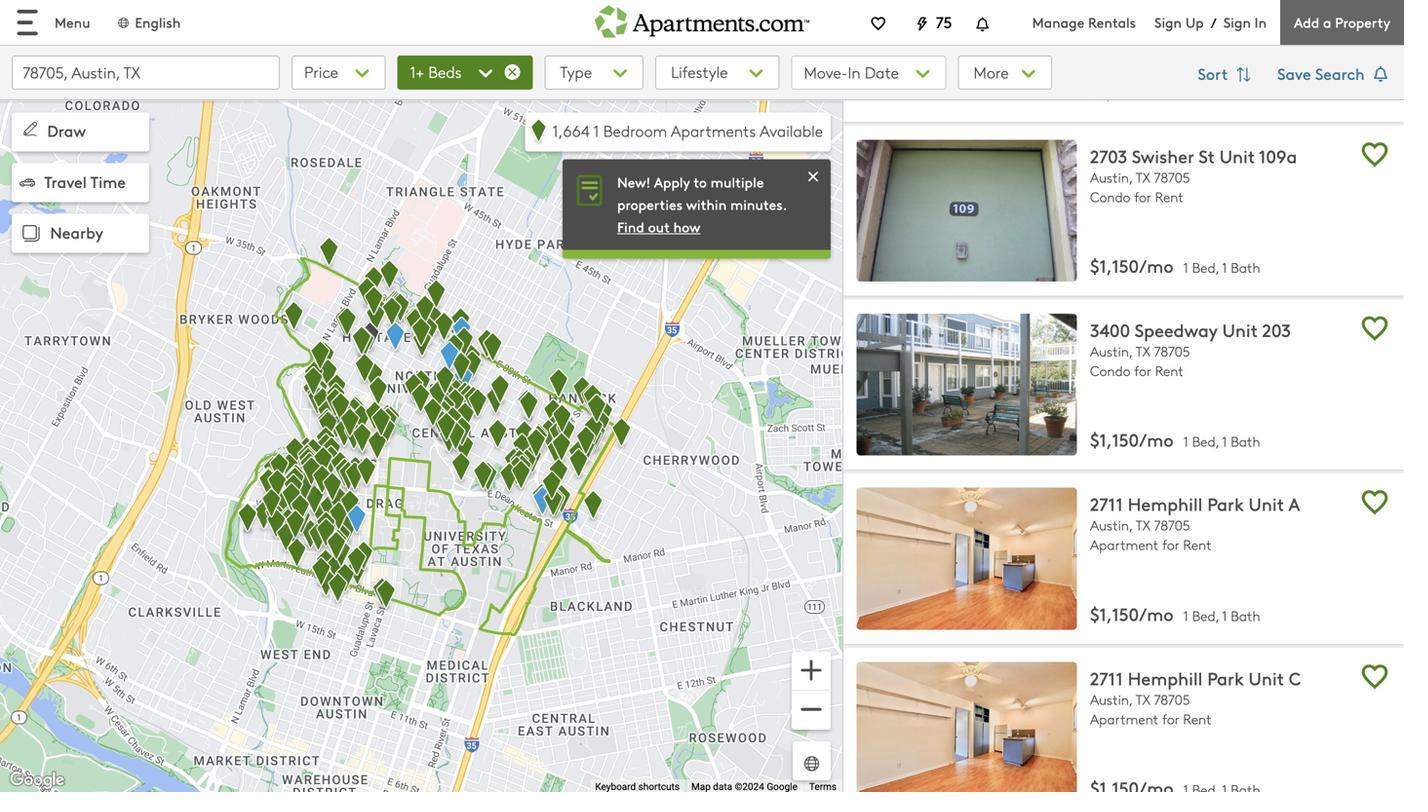 Task type: describe. For each thing, give the bounding box(es) containing it.
building photo - 2711 hemphill park image for 2711 hemphill park unit a
[[857, 488, 1077, 630]]

bath for park
[[1231, 607, 1260, 625]]

apply
[[654, 173, 690, 192]]

map region
[[0, 0, 955, 793]]

78705 inside 3400 speedway unit 203 austin, tx 78705 condo for rent
[[1154, 342, 1190, 361]]

lifestyle button
[[655, 56, 780, 90]]

building photo - 3400 speedway image
[[857, 314, 1077, 456]]

78705 for 2711 hemphill park unit c
[[1154, 691, 1190, 709]]

tx for 2711 hemphill park unit c
[[1136, 691, 1150, 709]]

property
[[1335, 13, 1391, 32]]

type button
[[545, 56, 644, 90]]

more button
[[958, 56, 1052, 90]]

time
[[90, 170, 126, 192]]

apartments.com logo image
[[595, 0, 809, 38]]

sign in link
[[1224, 13, 1267, 32]]

78705 for 2711 hemphill park unit a
[[1154, 517, 1190, 535]]

1,664
[[552, 120, 590, 141]]

1,664 1 bedroom apartments available
[[552, 120, 823, 141]]

menu button
[[0, 0, 106, 45]]

up
[[1186, 13, 1204, 32]]

1 sign from the left
[[1154, 13, 1182, 32]]

available
[[760, 120, 823, 141]]

tx for 2703 swisher st unit 109a
[[1136, 168, 1150, 187]]

search
[[1315, 62, 1365, 84]]

to
[[694, 173, 707, 192]]

austin, for 2703 swisher st unit 109a
[[1090, 168, 1133, 187]]

price
[[304, 61, 338, 82]]

2703 swisher st unit 109a austin, tx 78705 condo for rent
[[1090, 144, 1297, 206]]

swisher
[[1132, 144, 1194, 168]]

rent for 2711 hemphill park unit c
[[1183, 710, 1212, 729]]

satellite view image
[[801, 753, 823, 776]]

move-in date
[[804, 61, 899, 83]]

a
[[1289, 492, 1300, 517]]

rent for 2711 hemphill park unit a
[[1183, 536, 1212, 555]]

rent inside 3400 speedway unit 203 austin, tx 78705 condo for rent
[[1155, 362, 1184, 380]]

austin, for 2711 hemphill park unit c
[[1090, 691, 1133, 709]]

save search button
[[1277, 56, 1393, 95]]

1 bed, from the top
[[1192, 84, 1219, 103]]

menu
[[55, 13, 90, 32]]

/
[[1211, 13, 1217, 32]]

$1,150/mo for speedway
[[1090, 428, 1174, 452]]

find out how link
[[617, 218, 700, 237]]

2703
[[1090, 144, 1128, 168]]

for for 2703 swisher st unit 109a
[[1134, 188, 1151, 206]]

$1,150/mo 1 bed, 1 bath for swisher
[[1090, 254, 1260, 278]]

c
[[1289, 666, 1301, 691]]

2711 for 2711 hemphill park unit a
[[1090, 492, 1123, 517]]

sort button
[[1188, 56, 1266, 95]]

speedway
[[1135, 318, 1218, 342]]

english
[[135, 13, 181, 32]]

manage rentals link
[[1032, 13, 1154, 32]]

new! apply to multiple properties within minutes. find out how
[[617, 173, 787, 237]]

unit for a
[[1249, 492, 1284, 517]]

$1,150/mo 1 bed, 1 bath for hemphill
[[1090, 602, 1260, 626]]

109a
[[1259, 144, 1297, 168]]

margin image for draw
[[20, 118, 41, 140]]

move-in date button
[[791, 56, 946, 90]]

add a property
[[1294, 13, 1391, 32]]

nearby link
[[12, 214, 149, 253]]

manage
[[1032, 13, 1085, 32]]

within
[[686, 195, 727, 214]]

more
[[974, 61, 1013, 83]]

1 $1,150/mo 1 bed, 1 bath from the top
[[1090, 79, 1260, 104]]

type
[[560, 61, 592, 82]]

1+
[[410, 61, 424, 82]]

lifestyle
[[671, 61, 728, 82]]

building photo - 2703 swisher st image
[[857, 140, 1077, 282]]

save search
[[1277, 62, 1369, 84]]

google image
[[5, 768, 69, 793]]

rentals
[[1088, 13, 1136, 32]]

unit inside 3400 speedway unit 203 austin, tx 78705 condo for rent
[[1222, 318, 1258, 342]]

Location or Point of Interest text field
[[12, 56, 280, 90]]

rent for 2703 swisher st unit 109a
[[1155, 188, 1184, 206]]

condo inside the 2703 swisher st unit 109a austin, tx 78705 condo for rent
[[1090, 188, 1131, 206]]



Task type: vqa. For each thing, say whether or not it's contained in the screenshot.
Building Photo - 2711 Hemphill Park to the bottom
yes



Task type: locate. For each thing, give the bounding box(es) containing it.
tx inside 3400 speedway unit 203 austin, tx 78705 condo for rent
[[1136, 342, 1150, 361]]

sign right /
[[1224, 13, 1251, 32]]

bedroom
[[603, 120, 667, 141]]

3 $1,150/mo from the top
[[1090, 428, 1174, 452]]

78705
[[1154, 168, 1190, 187], [1154, 342, 1190, 361], [1154, 517, 1190, 535], [1154, 691, 1190, 709]]

3 78705 from the top
[[1154, 517, 1190, 535]]

1 horizontal spatial in
[[1255, 13, 1267, 32]]

3 bath from the top
[[1231, 433, 1260, 451]]

78705 inside the 2703 swisher st unit 109a austin, tx 78705 condo for rent
[[1154, 168, 1190, 187]]

1 tx from the top
[[1136, 168, 1150, 187]]

park left a
[[1207, 492, 1244, 517]]

unit inside the 2703 swisher st unit 109a austin, tx 78705 condo for rent
[[1220, 144, 1255, 168]]

0 vertical spatial in
[[1255, 13, 1267, 32]]

move-
[[804, 61, 848, 83]]

park for c
[[1207, 666, 1244, 691]]

1 2711 from the top
[[1090, 492, 1123, 517]]

1
[[1183, 84, 1189, 103], [1222, 84, 1227, 103], [593, 120, 599, 141], [1183, 258, 1189, 277], [1222, 258, 1227, 277], [1183, 433, 1189, 451], [1222, 433, 1227, 451], [1183, 607, 1189, 625], [1222, 607, 1227, 625]]

in inside move-in date button
[[848, 61, 861, 83]]

building photo - 2711 hemphill park image
[[857, 488, 1077, 630], [857, 663, 1077, 793]]

3 bed, from the top
[[1192, 433, 1219, 451]]

1 park from the top
[[1207, 492, 1244, 517]]

2 $1,150/mo from the top
[[1090, 254, 1174, 278]]

$1,150/mo 1 bed, 1 bath
[[1090, 79, 1260, 104], [1090, 254, 1260, 278], [1090, 428, 1260, 452], [1090, 602, 1260, 626]]

tx inside 2711 hemphill park unit a austin, tx 78705 apartment for rent
[[1136, 517, 1150, 535]]

unit inside 2711 hemphill park unit c austin, tx 78705 apartment for rent
[[1249, 666, 1284, 691]]

draw button
[[12, 113, 149, 152]]

0 vertical spatial building photo - 2711 hemphill park image
[[857, 488, 1077, 630]]

austin,
[[1090, 168, 1133, 187], [1090, 342, 1133, 361], [1090, 517, 1133, 535], [1090, 691, 1133, 709]]

bed, up speedway
[[1192, 258, 1219, 277]]

for inside 2711 hemphill park unit c austin, tx 78705 apartment for rent
[[1162, 710, 1180, 729]]

austin, inside the 2703 swisher st unit 109a austin, tx 78705 condo for rent
[[1090, 168, 1133, 187]]

3 tx from the top
[[1136, 517, 1150, 535]]

sign up link
[[1154, 13, 1204, 32]]

st
[[1199, 144, 1215, 168]]

for inside 2711 hemphill park unit a austin, tx 78705 apartment for rent
[[1162, 536, 1180, 555]]

unit left c
[[1249, 666, 1284, 691]]

2 condo from the top
[[1090, 362, 1131, 380]]

$1,150/mo
[[1090, 79, 1174, 104], [1090, 254, 1174, 278], [1090, 428, 1174, 452], [1090, 602, 1174, 626]]

date
[[865, 61, 899, 83]]

4 $1,150/mo from the top
[[1090, 602, 1174, 626]]

sign left up
[[1154, 13, 1182, 32]]

unit
[[1220, 144, 1255, 168], [1222, 318, 1258, 342], [1249, 492, 1284, 517], [1249, 666, 1284, 691]]

austin, for 2711 hemphill park unit a
[[1090, 517, 1133, 535]]

$1,150/mo for hemphill
[[1090, 602, 1174, 626]]

2 park from the top
[[1207, 666, 1244, 691]]

bed, for hemphill
[[1192, 607, 1219, 625]]

rent inside 2711 hemphill park unit a austin, tx 78705 apartment for rent
[[1183, 536, 1212, 555]]

travel time button
[[12, 163, 149, 202]]

1+ beds button
[[397, 56, 533, 90]]

add
[[1294, 13, 1320, 32]]

for
[[1134, 188, 1151, 206], [1134, 362, 1151, 380], [1162, 536, 1180, 555], [1162, 710, 1180, 729]]

bed, for speedway
[[1192, 433, 1219, 451]]

2711 hemphill park unit a austin, tx 78705 apartment for rent
[[1090, 492, 1300, 555]]

0 vertical spatial park
[[1207, 492, 1244, 517]]

sort
[[1198, 62, 1232, 84]]

1 building photo - 2711 hemphill park image from the top
[[857, 488, 1077, 630]]

1 vertical spatial hemphill
[[1128, 666, 1203, 691]]

apartment for 2711 hemphill park unit a
[[1090, 536, 1159, 555]]

2 bath from the top
[[1231, 258, 1260, 277]]

apartment inside 2711 hemphill park unit c austin, tx 78705 apartment for rent
[[1090, 710, 1159, 729]]

a
[[1323, 13, 1332, 32]]

price button
[[292, 56, 386, 90]]

park for a
[[1207, 492, 1244, 517]]

2 building photo - 2711 hemphill park image from the top
[[857, 663, 1077, 793]]

0 horizontal spatial in
[[848, 61, 861, 83]]

1 horizontal spatial sign
[[1224, 13, 1251, 32]]

2 sign from the left
[[1224, 13, 1251, 32]]

margin image for nearby
[[18, 220, 45, 248]]

unit left a
[[1249, 492, 1284, 517]]

3400
[[1090, 318, 1130, 342]]

condo down 2703 on the right
[[1090, 188, 1131, 206]]

in inside manage rentals sign up / sign in
[[1255, 13, 1267, 32]]

rent inside 2711 hemphill park unit c austin, tx 78705 apartment for rent
[[1183, 710, 1212, 729]]

1 bath from the top
[[1231, 84, 1260, 103]]

bed, up 2711 hemphill park unit a austin, tx 78705 apartment for rent
[[1192, 433, 1219, 451]]

$1,150/mo 1 bed, 1 bath up speedway
[[1090, 254, 1260, 278]]

tx for 2711 hemphill park unit a
[[1136, 517, 1150, 535]]

tx
[[1136, 168, 1150, 187], [1136, 342, 1150, 361], [1136, 517, 1150, 535], [1136, 691, 1150, 709]]

2 vertical spatial margin image
[[18, 220, 45, 248]]

austin, inside 2711 hemphill park unit c austin, tx 78705 apartment for rent
[[1090, 691, 1133, 709]]

english link
[[116, 13, 181, 32]]

hemphill for 2711 hemphill park unit c
[[1128, 666, 1203, 691]]

0 vertical spatial margin image
[[20, 118, 41, 140]]

2711 inside 2711 hemphill park unit c austin, tx 78705 apartment for rent
[[1090, 666, 1123, 691]]

unit for 109a
[[1220, 144, 1255, 168]]

margin image
[[20, 118, 41, 140], [20, 175, 35, 190], [18, 220, 45, 248]]

1 $1,150/mo from the top
[[1090, 79, 1174, 104]]

draw
[[47, 120, 86, 142]]

2 apartment from the top
[[1090, 710, 1159, 729]]

apartment for 2711 hemphill park unit c
[[1090, 710, 1159, 729]]

2 2711 from the top
[[1090, 666, 1123, 691]]

margin image inside draw button
[[20, 118, 41, 140]]

bed, for swisher
[[1192, 258, 1219, 277]]

park inside 2711 hemphill park unit a austin, tx 78705 apartment for rent
[[1207, 492, 1244, 517]]

unit for c
[[1249, 666, 1284, 691]]

2 78705 from the top
[[1154, 342, 1190, 361]]

78705 for 2703 swisher st unit 109a
[[1154, 168, 1190, 187]]

travel
[[44, 170, 87, 192]]

building photo - 3316 guadalupe st image
[[857, 0, 1077, 108]]

2711 hemphill park unit c austin, tx 78705 apartment for rent
[[1090, 666, 1301, 729]]

2 austin, from the top
[[1090, 342, 1133, 361]]

bed,
[[1192, 84, 1219, 103], [1192, 258, 1219, 277], [1192, 433, 1219, 451], [1192, 607, 1219, 625]]

unit left '203' in the right top of the page
[[1222, 318, 1258, 342]]

apartment
[[1090, 536, 1159, 555], [1090, 710, 1159, 729]]

0 vertical spatial 2711
[[1090, 492, 1123, 517]]

$1,150/mo 1 bed, 1 bath for speedway
[[1090, 428, 1260, 452]]

how
[[673, 218, 700, 237]]

for inside 3400 speedway unit 203 austin, tx 78705 condo for rent
[[1134, 362, 1151, 380]]

$1,150/mo 1 bed, 1 bath up swisher
[[1090, 79, 1260, 104]]

1 vertical spatial condo
[[1090, 362, 1131, 380]]

1 vertical spatial margin image
[[20, 175, 35, 190]]

apartment inside 2711 hemphill park unit a austin, tx 78705 apartment for rent
[[1090, 536, 1159, 555]]

for inside the 2703 swisher st unit 109a austin, tx 78705 condo for rent
[[1134, 188, 1151, 206]]

save
[[1277, 62, 1311, 84]]

for for 2711 hemphill park unit a
[[1162, 536, 1180, 555]]

$1,150/mo for swisher
[[1090, 254, 1174, 278]]

4 $1,150/mo 1 bed, 1 bath from the top
[[1090, 602, 1260, 626]]

condo down the 3400
[[1090, 362, 1131, 380]]

beds
[[428, 61, 462, 82]]

$1,150/mo 1 bed, 1 bath up 2711 hemphill park unit a austin, tx 78705 apartment for rent
[[1090, 428, 1260, 452]]

margin image inside travel time button
[[20, 175, 35, 190]]

0 horizontal spatial sign
[[1154, 13, 1182, 32]]

properties
[[617, 195, 683, 214]]

2711
[[1090, 492, 1123, 517], [1090, 666, 1123, 691]]

1+ beds
[[410, 61, 462, 82]]

2 hemphill from the top
[[1128, 666, 1203, 691]]

sign
[[1154, 13, 1182, 32], [1224, 13, 1251, 32]]

hemphill for 2711 hemphill park unit a
[[1128, 492, 1203, 517]]

3400 speedway unit 203 austin, tx 78705 condo for rent
[[1090, 318, 1291, 380]]

3 $1,150/mo 1 bed, 1 bath from the top
[[1090, 428, 1260, 452]]

new!
[[617, 173, 651, 192]]

bath for unit
[[1231, 433, 1260, 451]]

building photo - 2711 hemphill park image for 2711 hemphill park unit c
[[857, 663, 1077, 793]]

margin image left travel
[[20, 175, 35, 190]]

0 vertical spatial condo
[[1090, 188, 1131, 206]]

hemphill
[[1128, 492, 1203, 517], [1128, 666, 1203, 691]]

bath
[[1231, 84, 1260, 103], [1231, 258, 1260, 277], [1231, 433, 1260, 451], [1231, 607, 1260, 625]]

1 apartment from the top
[[1090, 536, 1159, 555]]

4 bath from the top
[[1231, 607, 1260, 625]]

bed, up st
[[1192, 84, 1219, 103]]

78705 inside 2711 hemphill park unit a austin, tx 78705 apartment for rent
[[1154, 517, 1190, 535]]

4 78705 from the top
[[1154, 691, 1190, 709]]

1 vertical spatial apartment
[[1090, 710, 1159, 729]]

find
[[617, 218, 644, 237]]

4 bed, from the top
[[1192, 607, 1219, 625]]

4 austin, from the top
[[1090, 691, 1133, 709]]

bed, up 2711 hemphill park unit c austin, tx 78705 apartment for rent
[[1192, 607, 1219, 625]]

park left c
[[1207, 666, 1244, 691]]

multiple
[[711, 173, 764, 192]]

condo inside 3400 speedway unit 203 austin, tx 78705 condo for rent
[[1090, 362, 1131, 380]]

1 78705 from the top
[[1154, 168, 1190, 187]]

$1,150/mo 1 bed, 1 bath up 2711 hemphill park unit c austin, tx 78705 apartment for rent
[[1090, 602, 1260, 626]]

3 austin, from the top
[[1090, 517, 1133, 535]]

2711 inside 2711 hemphill park unit a austin, tx 78705 apartment for rent
[[1090, 492, 1123, 517]]

2 $1,150/mo 1 bed, 1 bath from the top
[[1090, 254, 1260, 278]]

margin image left draw
[[20, 118, 41, 140]]

austin, inside 2711 hemphill park unit a austin, tx 78705 apartment for rent
[[1090, 517, 1133, 535]]

75
[[936, 11, 952, 33]]

condo
[[1090, 188, 1131, 206], [1090, 362, 1131, 380]]

add a property link
[[1281, 0, 1404, 45]]

out
[[648, 218, 670, 237]]

hemphill inside 2711 hemphill park unit c austin, tx 78705 apartment for rent
[[1128, 666, 1203, 691]]

nearby
[[50, 221, 103, 243]]

1 vertical spatial 2711
[[1090, 666, 1123, 691]]

margin image for travel time
[[20, 175, 35, 190]]

park
[[1207, 492, 1244, 517], [1207, 666, 1244, 691]]

78705 inside 2711 hemphill park unit c austin, tx 78705 apartment for rent
[[1154, 691, 1190, 709]]

1 austin, from the top
[[1090, 168, 1133, 187]]

unit inside 2711 hemphill park unit a austin, tx 78705 apartment for rent
[[1249, 492, 1284, 517]]

apartments
[[671, 120, 756, 141]]

margin image left nearby
[[18, 220, 45, 248]]

margin image inside nearby link
[[18, 220, 45, 248]]

1 vertical spatial in
[[848, 61, 861, 83]]

bath for st
[[1231, 258, 1260, 277]]

austin, inside 3400 speedway unit 203 austin, tx 78705 condo for rent
[[1090, 342, 1133, 361]]

203
[[1262, 318, 1291, 342]]

travel time
[[44, 170, 126, 192]]

tx inside 2711 hemphill park unit c austin, tx 78705 apartment for rent
[[1136, 691, 1150, 709]]

2 tx from the top
[[1136, 342, 1150, 361]]

in left date
[[848, 61, 861, 83]]

2711 for 2711 hemphill park unit c
[[1090, 666, 1123, 691]]

1 hemphill from the top
[[1128, 492, 1203, 517]]

unit right st
[[1220, 144, 1255, 168]]

minutes.
[[730, 195, 787, 214]]

2 bed, from the top
[[1192, 258, 1219, 277]]

tx inside the 2703 swisher st unit 109a austin, tx 78705 condo for rent
[[1136, 168, 1150, 187]]

manage rentals sign up / sign in
[[1032, 13, 1267, 32]]

hemphill inside 2711 hemphill park unit a austin, tx 78705 apartment for rent
[[1128, 492, 1203, 517]]

rent inside the 2703 swisher st unit 109a austin, tx 78705 condo for rent
[[1155, 188, 1184, 206]]

4 tx from the top
[[1136, 691, 1150, 709]]

0 vertical spatial hemphill
[[1128, 492, 1203, 517]]

training image
[[804, 167, 823, 187]]

1 condo from the top
[[1090, 188, 1131, 206]]

in
[[1255, 13, 1267, 32], [848, 61, 861, 83]]

1 vertical spatial building photo - 2711 hemphill park image
[[857, 663, 1077, 793]]

1 vertical spatial park
[[1207, 666, 1244, 691]]

park inside 2711 hemphill park unit c austin, tx 78705 apartment for rent
[[1207, 666, 1244, 691]]

for for 2711 hemphill park unit c
[[1162, 710, 1180, 729]]

in left add
[[1255, 13, 1267, 32]]

0 vertical spatial apartment
[[1090, 536, 1159, 555]]

rent
[[1155, 188, 1184, 206], [1155, 362, 1184, 380], [1183, 536, 1212, 555], [1183, 710, 1212, 729]]



